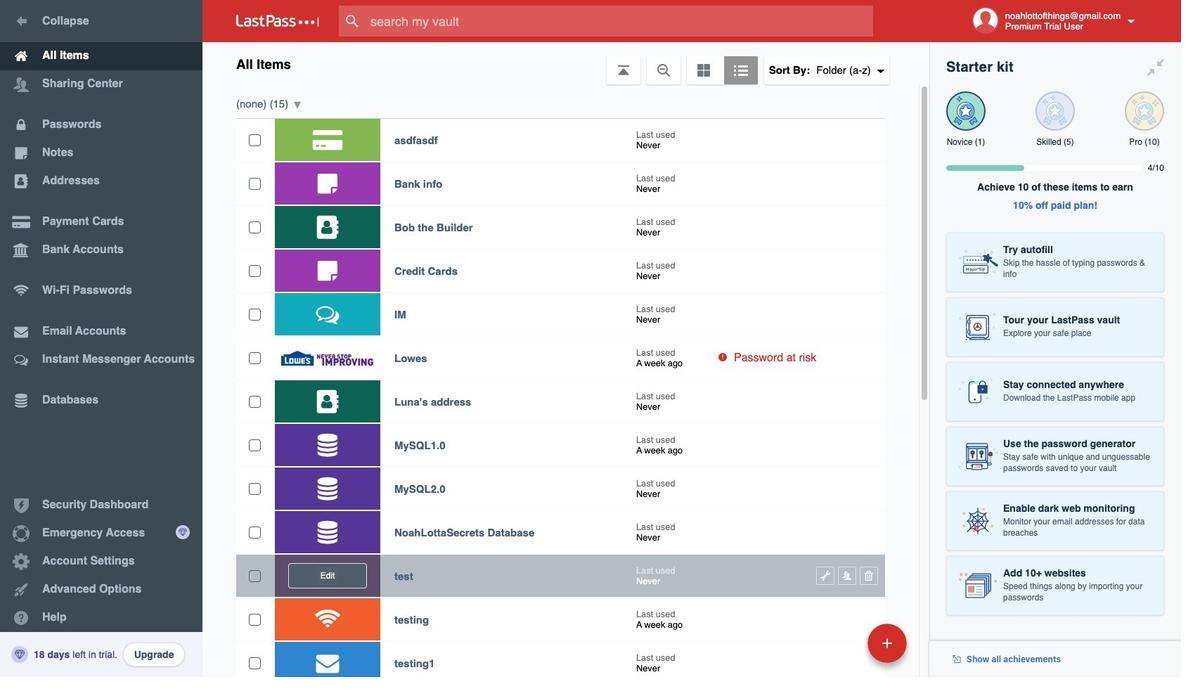 Task type: locate. For each thing, give the bounding box(es) containing it.
main navigation navigation
[[0, 0, 203, 677]]

new item navigation
[[771, 620, 916, 677]]

new item element
[[771, 623, 912, 663]]



Task type: describe. For each thing, give the bounding box(es) containing it.
Search search field
[[339, 6, 901, 37]]

lastpass image
[[236, 15, 319, 27]]

search my vault text field
[[339, 6, 901, 37]]

vault options navigation
[[203, 42, 930, 84]]



Task type: vqa. For each thing, say whether or not it's contained in the screenshot.
text field
no



